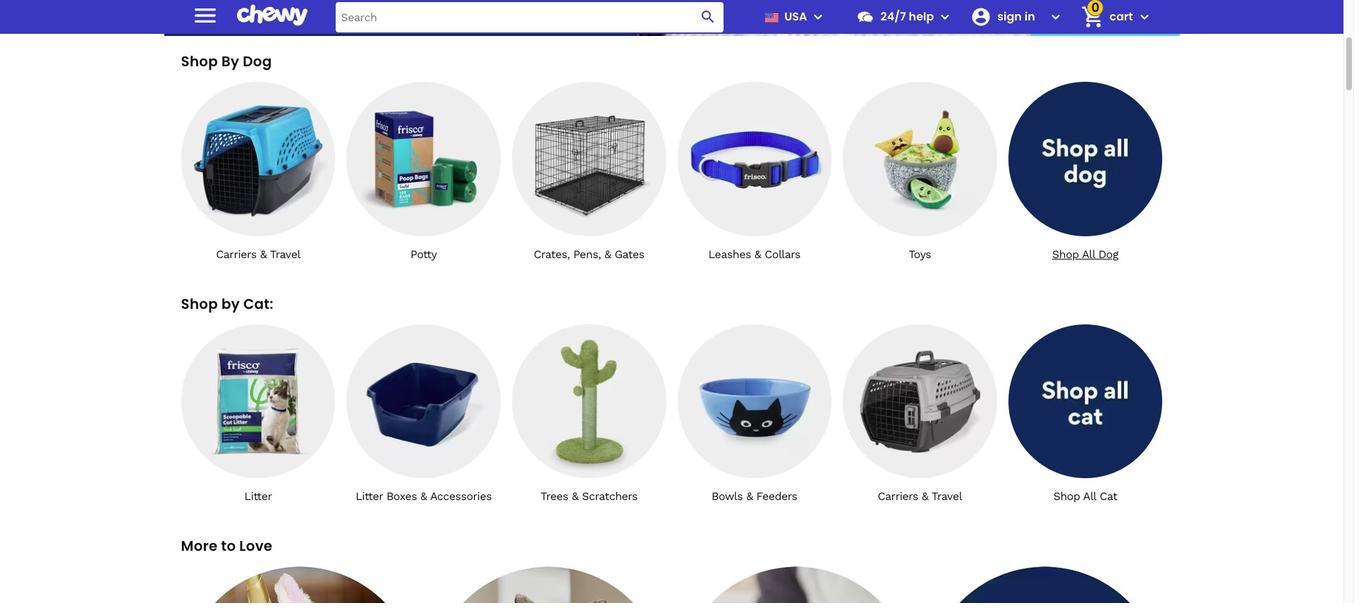 Task type: vqa. For each thing, say whether or not it's contained in the screenshot.
the change region menu icon
no



Task type: describe. For each thing, give the bounding box(es) containing it.
love
[[239, 536, 273, 556]]

& for carriers & travel link to the left
[[260, 247, 267, 261]]

shop all dog
[[1052, 247, 1119, 261]]

1 vertical spatial carriers & travel link
[[843, 324, 997, 504]]

toys link
[[843, 82, 997, 261]]

dog for shop all dog
[[1099, 247, 1119, 261]]

bowls & feeders image
[[677, 324, 832, 478]]

leashes & collars link
[[677, 82, 832, 261]]

bowls & feeders link
[[677, 324, 832, 504]]

0 vertical spatial carriers
[[216, 247, 257, 261]]

more
[[181, 536, 218, 556]]

crates, pens, & gates
[[534, 247, 644, 261]]

help menu image
[[937, 8, 954, 25]]

& for leashes & collars link
[[755, 247, 761, 261]]

shop for shop all dog
[[1052, 247, 1079, 261]]

potty image
[[347, 82, 501, 236]]

24/7 help link
[[851, 0, 934, 34]]

leashes
[[709, 247, 751, 261]]

usa
[[784, 8, 807, 25]]

litter link
[[181, 324, 335, 504]]

litter boxes & accessories link
[[347, 324, 501, 504]]

litter boxes & accessories image
[[347, 324, 501, 478]]

cat
[[1100, 490, 1117, 503]]

litter for litter boxes & accessories
[[356, 490, 383, 503]]

toys image
[[843, 82, 997, 236]]

items image
[[1080, 5, 1105, 29]]

shop all cat
[[1054, 490, 1117, 503]]

shop for shop all cat
[[1054, 490, 1080, 503]]

& for bowls & feeders link
[[746, 490, 753, 503]]

sign in link
[[965, 0, 1045, 34]]

pens,
[[573, 247, 601, 261]]

by
[[221, 294, 240, 314]]

bowls & feeders
[[712, 490, 797, 503]]

chewy support image
[[857, 8, 875, 26]]

frisco by chewy. made to last for more wags & purrs. image
[[164, 0, 1180, 36]]

collars
[[765, 247, 801, 261]]

sign in
[[998, 8, 1035, 25]]

& for the trees & scratchers link
[[572, 490, 579, 503]]

scratchers
[[582, 490, 638, 503]]

potty
[[411, 247, 437, 261]]

litter boxes & accessories
[[356, 490, 492, 503]]

gates
[[615, 247, 644, 261]]

chewy home image
[[237, 0, 307, 31]]

by
[[221, 51, 239, 71]]

all for shop by dog
[[1082, 247, 1095, 261]]

shop all dog image
[[1008, 82, 1163, 236]]

submit search image
[[700, 8, 717, 25]]

crates, pens, & gates image
[[512, 82, 666, 236]]

Search text field
[[335, 2, 724, 32]]



Task type: locate. For each thing, give the bounding box(es) containing it.
carriers & travel image for carriers & travel link to the left
[[181, 82, 335, 236]]

crates,
[[534, 247, 570, 261]]

all for shop by cat:
[[1083, 490, 1096, 503]]

dog
[[243, 51, 272, 71], [1099, 247, 1119, 261]]

leashes & collars
[[709, 247, 801, 261]]

1 vertical spatial carriers & travel image
[[843, 324, 997, 478]]

1 vertical spatial carriers & travel
[[878, 490, 962, 503]]

shop by cat:
[[181, 294, 273, 314]]

& for the bottom carriers & travel link
[[922, 490, 928, 503]]

0 horizontal spatial carriers & travel link
[[181, 82, 335, 261]]

1 horizontal spatial dog
[[1099, 247, 1119, 261]]

shop by dog
[[181, 51, 272, 71]]

toys
[[909, 247, 931, 261]]

cat:
[[243, 294, 273, 314]]

carriers & travel image for the bottom carriers & travel link
[[843, 324, 997, 478]]

0 vertical spatial carriers & travel image
[[181, 82, 335, 236]]

1 vertical spatial all
[[1083, 490, 1096, 503]]

menu image up shop by dog
[[191, 1, 219, 29]]

trees & scratchers link
[[512, 324, 666, 504]]

litter up love
[[244, 490, 272, 503]]

help
[[909, 8, 934, 25]]

litter for litter
[[244, 490, 272, 503]]

0 vertical spatial all
[[1082, 247, 1095, 261]]

0 horizontal spatial carriers & travel image
[[181, 82, 335, 236]]

litter inside litter link
[[244, 490, 272, 503]]

boxes
[[386, 490, 417, 503]]

shop for shop by dog
[[181, 51, 218, 71]]

cart
[[1110, 8, 1133, 25]]

1 horizontal spatial carriers & travel
[[878, 490, 962, 503]]

0 horizontal spatial litter
[[244, 490, 272, 503]]

potty link
[[347, 82, 501, 261]]

trees
[[541, 490, 568, 503]]

24/7 help
[[881, 8, 934, 25]]

1 horizontal spatial menu image
[[810, 8, 827, 25]]

0 horizontal spatial travel
[[270, 247, 300, 261]]

more to love
[[181, 536, 273, 556]]

leashes, collars, & harnesses image
[[677, 82, 832, 236]]

shop inside shop all cat link
[[1054, 490, 1080, 503]]

0 horizontal spatial menu image
[[191, 1, 219, 29]]

menu image right usa on the top right
[[810, 8, 827, 25]]

accessories
[[430, 490, 492, 503]]

in
[[1025, 8, 1035, 25]]

carriers & travel
[[216, 247, 300, 261], [878, 490, 962, 503]]

trees & scratchers
[[541, 490, 638, 503]]

1 vertical spatial travel
[[932, 490, 962, 503]]

shop inside shop all dog link
[[1052, 247, 1079, 261]]

0 horizontal spatial dog
[[243, 51, 272, 71]]

1 horizontal spatial litter
[[356, 490, 383, 503]]

litter image
[[181, 324, 335, 478]]

0 vertical spatial travel
[[270, 247, 300, 261]]

0 horizontal spatial carriers & travel
[[216, 247, 300, 261]]

1 vertical spatial carriers
[[878, 490, 918, 503]]

litter inside "litter boxes & accessories" link
[[356, 490, 383, 503]]

all
[[1082, 247, 1095, 261], [1083, 490, 1096, 503]]

1 horizontal spatial carriers
[[878, 490, 918, 503]]

24/7
[[881, 8, 906, 25]]

carriers & travel link
[[181, 82, 335, 261], [843, 324, 997, 504]]

carriers & travel image
[[181, 82, 335, 236], [843, 324, 997, 478]]

carriers
[[216, 247, 257, 261], [878, 490, 918, 503]]

cart menu image
[[1136, 8, 1153, 25]]

sign
[[998, 8, 1022, 25]]

shop all dog link
[[1008, 82, 1163, 261]]

shop all cat image
[[1008, 324, 1163, 478]]

to
[[221, 536, 236, 556]]

shop
[[181, 51, 218, 71], [1052, 247, 1079, 261], [181, 294, 218, 314], [1054, 490, 1080, 503]]

0 vertical spatial dog
[[243, 51, 272, 71]]

1 vertical spatial dog
[[1099, 247, 1119, 261]]

crates, pens, & gates link
[[512, 82, 666, 261]]

usa button
[[759, 0, 827, 34]]

0 vertical spatial carriers & travel
[[216, 247, 300, 261]]

0 horizontal spatial carriers
[[216, 247, 257, 261]]

Product search field
[[335, 2, 724, 32]]

1 horizontal spatial carriers & travel image
[[843, 324, 997, 478]]

menu image inside usa popup button
[[810, 8, 827, 25]]

litter left boxes
[[356, 490, 383, 503]]

cart link
[[1076, 0, 1133, 34]]

dog for shop by dog
[[243, 51, 272, 71]]

1 horizontal spatial carriers & travel link
[[843, 324, 997, 504]]

menu image
[[191, 1, 219, 29], [810, 8, 827, 25]]

1 litter from the left
[[244, 490, 272, 503]]

shop for shop by cat:
[[181, 294, 218, 314]]

2 litter from the left
[[356, 490, 383, 503]]

trees & scratchers image
[[512, 324, 666, 478]]

1 horizontal spatial travel
[[932, 490, 962, 503]]

litter
[[244, 490, 272, 503], [356, 490, 383, 503]]

0 vertical spatial carriers & travel link
[[181, 82, 335, 261]]

feeders
[[757, 490, 797, 503]]

travel
[[270, 247, 300, 261], [932, 490, 962, 503]]

bowls
[[712, 490, 743, 503]]

shop all cat link
[[1008, 324, 1163, 504]]

&
[[260, 247, 267, 261], [604, 247, 611, 261], [755, 247, 761, 261], [420, 490, 427, 503], [572, 490, 579, 503], [746, 490, 753, 503], [922, 490, 928, 503]]

account menu image
[[1048, 8, 1065, 25]]



